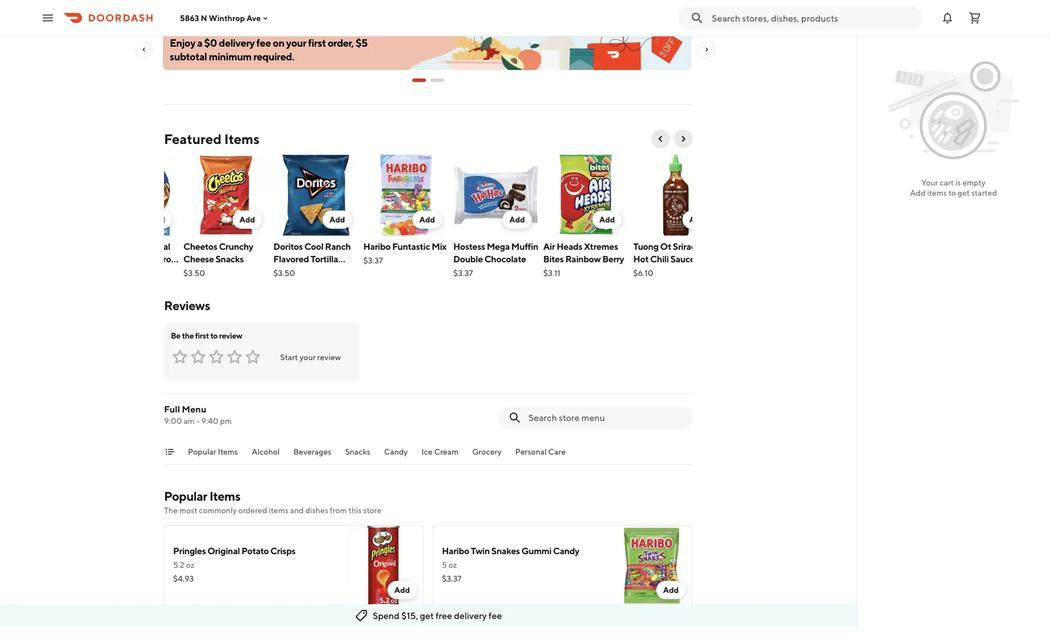Task type: describe. For each thing, give the bounding box(es) containing it.
tortilla
[[311, 254, 338, 265]]

hostess mega muffin double chocolate $3.37
[[453, 241, 538, 278]]

jack
[[93, 241, 112, 252]]

haribo funtastic mix $3.37
[[363, 241, 447, 265]]

items for popular items
[[218, 448, 238, 457]]

first inside 'enjoy a $0 delivery fee on your first order, $5 subtotal minimum required.'
[[308, 36, 326, 49]]

mix
[[432, 241, 447, 252]]

1 horizontal spatial delivery
[[454, 611, 487, 622]]

grocery
[[472, 448, 502, 457]]

haribo twin snakes gummi candy 5 oz $3.37
[[442, 546, 580, 584]]

commonly
[[199, 506, 237, 516]]

items inside your cart is empty add items to get started
[[928, 188, 947, 198]]

spend
[[373, 611, 400, 622]]

5863 n winthrop ave button
[[180, 13, 270, 23]]

add button for haribo funtastic mix
[[413, 211, 442, 229]]

heads
[[557, 241, 583, 252]]

popular for popular items
[[188, 448, 216, 457]]

cheetos crunchy cheese snacks $3.50
[[183, 241, 253, 278]]

order,
[[328, 36, 354, 49]]

the
[[182, 331, 194, 341]]

started
[[972, 188, 997, 198]]

personal
[[515, 448, 547, 457]]

pringles original potato crisps image
[[343, 526, 424, 607]]

previous button of carousel image
[[656, 134, 665, 144]]

ordered
[[238, 506, 267, 516]]

enjoy a $0 delivery fee on your first order, $5 subtotal minimum required.
[[170, 36, 368, 62]]

Item Search search field
[[529, 412, 684, 424]]

pepperoni
[[137, 254, 179, 265]]

0 items, open order cart image
[[969, 11, 982, 25]]

ice cream button
[[422, 447, 459, 465]]

ice
[[422, 448, 433, 457]]

pizza
[[123, 266, 145, 277]]

ave
[[247, 13, 261, 23]]

featured
[[164, 131, 222, 147]]

add button for tuong ot sriracha hot chili sauce
[[683, 211, 712, 229]]

bites
[[544, 254, 564, 265]]

haribo funtastic mix image
[[363, 155, 449, 236]]

tuong ot sriracha hot chili sauce $6.10
[[634, 241, 706, 278]]

dishes
[[305, 506, 328, 516]]

potato
[[242, 546, 269, 557]]

on
[[273, 36, 284, 49]]

original inside pringles original potato crisps 5.2 oz $4.93
[[208, 546, 240, 557]]

twin
[[471, 546, 490, 557]]

add button for hostess mega muffin double chocolate
[[503, 211, 532, 229]]

be the first to review
[[171, 331, 242, 341]]

haribo for 5 oz
[[442, 546, 469, 557]]

cart
[[940, 178, 954, 187]]

add for hostess mega muffin double chocolate
[[510, 215, 525, 224]]

chili
[[651, 254, 669, 265]]

store
[[363, 506, 382, 516]]

$3.11
[[544, 269, 561, 278]]

personal care
[[515, 448, 566, 457]]

haribo for haribo funtastic mix
[[363, 241, 391, 252]]

$4.93
[[173, 575, 194, 584]]

popular items the most commonly ordered items and dishes from this store
[[164, 489, 382, 516]]

candy button
[[384, 447, 408, 465]]

add inside your cart is empty add items to get started
[[911, 188, 926, 198]]

most
[[179, 506, 197, 516]]

mega
[[487, 241, 510, 252]]

air heads xtremes bites rainbow berry $3.11
[[544, 241, 624, 278]]

doritos
[[273, 241, 303, 252]]

$5
[[356, 36, 368, 49]]

haribo twin snakes gummi candy image
[[612, 526, 693, 607]]

reviews
[[164, 299, 210, 313]]

reviews link
[[164, 299, 210, 313]]

9:40
[[201, 417, 219, 426]]

next button of carousel image
[[679, 134, 688, 144]]

snacks button
[[345, 447, 371, 465]]

jack link's original thin crust pepperoni frozen pizza
[[93, 241, 179, 277]]

add for air heads xtremes bites rainbow berry
[[600, 215, 615, 224]]

tuong
[[634, 241, 659, 252]]

xtremes
[[584, 241, 618, 252]]

and
[[290, 506, 304, 516]]

0 horizontal spatial candy
[[384, 448, 408, 457]]

crust
[[113, 254, 135, 265]]

$15,
[[402, 611, 418, 622]]

a
[[197, 36, 202, 49]]

1 vertical spatial first
[[195, 331, 209, 341]]

hostess
[[453, 241, 485, 252]]

popular for popular items the most commonly ordered items and dishes from this store
[[164, 489, 207, 504]]

spend $15, get free delivery fee
[[373, 611, 502, 622]]

air heads xtremes bites rainbow berry image
[[544, 155, 629, 236]]

add button for doritos cool ranch flavored tortilla chips
[[323, 211, 352, 229]]

sauce
[[671, 254, 695, 265]]

popular items button
[[188, 447, 238, 465]]

$3.50 inside cheetos crunchy cheese snacks $3.50
[[183, 269, 205, 278]]

pringles
[[173, 546, 206, 557]]

fee inside 'enjoy a $0 delivery fee on your first order, $5 subtotal minimum required.'
[[257, 36, 271, 49]]

hostess mega muffin double chocolate image
[[453, 155, 539, 236]]

minimum
[[209, 50, 252, 62]]

double
[[453, 254, 483, 265]]

start your review
[[280, 353, 341, 362]]

funtastic
[[392, 241, 430, 252]]

items inside popular items the most commonly ordered items and dishes from this store
[[269, 506, 289, 516]]

alcohol
[[252, 448, 280, 457]]

snakes
[[492, 546, 520, 557]]

add button for jack link's original thin crust pepperoni frozen pizza
[[143, 211, 172, 229]]

-
[[196, 417, 200, 426]]

gummi
[[522, 546, 552, 557]]

2 $3.50 from the left
[[273, 269, 295, 278]]

0 vertical spatial review
[[219, 331, 242, 341]]



Task type: locate. For each thing, give the bounding box(es) containing it.
to down cart
[[949, 188, 956, 198]]

1 vertical spatial items
[[218, 448, 238, 457]]

frozen
[[93, 266, 122, 277]]

to right the the
[[210, 331, 218, 341]]

original up pepperoni
[[138, 241, 170, 252]]

1 vertical spatial review
[[317, 353, 341, 362]]

1 horizontal spatial review
[[317, 353, 341, 362]]

cheetos
[[183, 241, 217, 252]]

thin
[[93, 254, 111, 265]]

snacks inside cheetos crunchy cheese snacks $3.50
[[216, 254, 244, 265]]

1 horizontal spatial items
[[928, 188, 947, 198]]

your inside 'enjoy a $0 delivery fee on your first order, $5 subtotal minimum required.'
[[286, 36, 306, 49]]

1 horizontal spatial to
[[949, 188, 956, 198]]

1 vertical spatial popular
[[164, 489, 207, 504]]

sriracha
[[673, 241, 706, 252]]

cheetos crunchy cheese snacks image
[[183, 155, 269, 236]]

1 horizontal spatial oz
[[449, 561, 457, 570]]

0 horizontal spatial delivery
[[219, 36, 255, 49]]

cream
[[434, 448, 459, 457]]

1 horizontal spatial haribo
[[442, 546, 469, 557]]

haribo up 5
[[442, 546, 469, 557]]

your right the start
[[300, 353, 316, 362]]

cheese
[[183, 254, 214, 265]]

original left potato
[[208, 546, 240, 557]]

items
[[224, 131, 260, 147], [218, 448, 238, 457], [209, 489, 240, 504]]

$3.50 down flavored at the left of the page
[[273, 269, 295, 278]]

popular down -
[[188, 448, 216, 457]]

first
[[308, 36, 326, 49], [195, 331, 209, 341]]

review right the the
[[219, 331, 242, 341]]

beverages button
[[294, 447, 332, 465]]

menu
[[182, 404, 207, 415]]

0 vertical spatial first
[[308, 36, 326, 49]]

1 oz from the left
[[186, 561, 195, 570]]

add for haribo funtastic mix
[[420, 215, 435, 224]]

alcohol button
[[252, 447, 280, 465]]

show menu categories image
[[165, 448, 174, 457]]

0 horizontal spatial $3.50
[[183, 269, 205, 278]]

link's
[[113, 241, 136, 252]]

0 vertical spatial your
[[286, 36, 306, 49]]

popular
[[188, 448, 216, 457], [164, 489, 207, 504]]

0 vertical spatial to
[[949, 188, 956, 198]]

1 vertical spatial items
[[269, 506, 289, 516]]

to
[[949, 188, 956, 198], [210, 331, 218, 341]]

oz inside pringles original potato crisps 5.2 oz $4.93
[[186, 561, 195, 570]]

items right featured
[[224, 131, 260, 147]]

0 vertical spatial items
[[928, 188, 947, 198]]

add button
[[143, 211, 172, 229], [233, 211, 262, 229], [323, 211, 352, 229], [413, 211, 442, 229], [503, 211, 532, 229], [593, 211, 622, 229], [683, 211, 712, 229], [388, 582, 417, 600], [657, 582, 686, 600]]

select promotional banner element
[[412, 70, 444, 91]]

add for tuong ot sriracha hot chili sauce
[[690, 215, 705, 224]]

enjoy
[[170, 36, 195, 49]]

0 horizontal spatial snacks
[[216, 254, 244, 265]]

5863
[[180, 13, 199, 23]]

items down "your" at the right top
[[928, 188, 947, 198]]

original inside jack link's original thin crust pepperoni frozen pizza
[[138, 241, 170, 252]]

this
[[349, 506, 362, 516]]

required.
[[253, 50, 294, 62]]

0 horizontal spatial original
[[138, 241, 170, 252]]

2 vertical spatial items
[[209, 489, 240, 504]]

1 horizontal spatial $3.50
[[273, 269, 295, 278]]

Store search: begin typing to search for stores available on DoorDash text field
[[712, 12, 916, 24]]

candy right "gummi"
[[553, 546, 580, 557]]

empty
[[963, 178, 986, 187]]

1 horizontal spatial snacks
[[345, 448, 371, 457]]

0 horizontal spatial oz
[[186, 561, 195, 570]]

free
[[436, 611, 452, 622]]

0 vertical spatial original
[[138, 241, 170, 252]]

0 vertical spatial haribo
[[363, 241, 391, 252]]

1 vertical spatial $3.37
[[453, 269, 473, 278]]

popular inside popular items the most commonly ordered items and dishes from this store
[[164, 489, 207, 504]]

0 horizontal spatial fee
[[257, 36, 271, 49]]

full
[[164, 404, 180, 415]]

chocolate
[[485, 254, 526, 265]]

1 vertical spatial delivery
[[454, 611, 487, 622]]

$3.37 right tortilla
[[363, 256, 383, 265]]

0 vertical spatial $3.37
[[363, 256, 383, 265]]

cocacola soda soft drink image
[[343, 616, 424, 628]]

is
[[956, 178, 961, 187]]

fee right free
[[489, 611, 502, 622]]

oz right 5.2
[[186, 561, 195, 570]]

haribo inside haribo funtastic mix $3.37
[[363, 241, 391, 252]]

$3.37 inside haribo twin snakes gummi candy 5 oz $3.37
[[442, 575, 462, 584]]

$3.37 inside hostess mega muffin double chocolate $3.37
[[453, 269, 473, 278]]

first left order,
[[308, 36, 326, 49]]

5
[[442, 561, 447, 570]]

items left and
[[269, 506, 289, 516]]

1 horizontal spatial original
[[208, 546, 240, 557]]

1 vertical spatial snacks
[[345, 448, 371, 457]]

0 vertical spatial delivery
[[219, 36, 255, 49]]

1 horizontal spatial first
[[308, 36, 326, 49]]

delivery inside 'enjoy a $0 delivery fee on your first order, $5 subtotal minimum required.'
[[219, 36, 255, 49]]

items down pm
[[218, 448, 238, 457]]

from
[[330, 506, 347, 516]]

0 horizontal spatial items
[[269, 506, 289, 516]]

5.2
[[173, 561, 185, 570]]

1 vertical spatial haribo
[[442, 546, 469, 557]]

oz inside haribo twin snakes gummi candy 5 oz $3.37
[[449, 561, 457, 570]]

0 vertical spatial get
[[958, 188, 970, 198]]

add for doritos cool ranch flavored tortilla chips
[[330, 215, 345, 224]]

ice cream
[[422, 448, 459, 457]]

ot
[[660, 241, 672, 252]]

0 vertical spatial candy
[[384, 448, 408, 457]]

$3.37 down double
[[453, 269, 473, 278]]

muffin
[[512, 241, 538, 252]]

1 horizontal spatial fee
[[489, 611, 502, 622]]

9:00
[[164, 417, 182, 426]]

0 horizontal spatial first
[[195, 331, 209, 341]]

ranch
[[325, 241, 351, 252]]

flavored
[[273, 254, 309, 265]]

n
[[201, 13, 207, 23]]

1 vertical spatial fee
[[489, 611, 502, 622]]

add for jack link's original thin crust pepperoni frozen pizza
[[149, 215, 165, 224]]

grocery button
[[472, 447, 502, 465]]

0 vertical spatial popular
[[188, 448, 216, 457]]

rainbow
[[566, 254, 601, 265]]

0 horizontal spatial to
[[210, 331, 218, 341]]

add
[[911, 188, 926, 198], [149, 215, 165, 224], [240, 215, 255, 224], [330, 215, 345, 224], [420, 215, 435, 224], [510, 215, 525, 224], [600, 215, 615, 224], [690, 215, 705, 224], [394, 586, 410, 595], [663, 586, 679, 595]]

care
[[549, 448, 566, 457]]

2 oz from the left
[[449, 561, 457, 570]]

pm
[[220, 417, 232, 426]]

1 horizontal spatial candy
[[553, 546, 580, 557]]

haribo left funtastic on the top left of the page
[[363, 241, 391, 252]]

review right the start
[[317, 353, 341, 362]]

tuong ot sriracha hot chili sauce image
[[634, 155, 719, 236]]

0 vertical spatial fee
[[257, 36, 271, 49]]

the
[[164, 506, 178, 516]]

crunchy
[[219, 241, 253, 252]]

$3.37 inside haribo funtastic mix $3.37
[[363, 256, 383, 265]]

oz
[[186, 561, 195, 570], [449, 561, 457, 570]]

1 vertical spatial original
[[208, 546, 240, 557]]

am
[[184, 417, 195, 426]]

add button for air heads xtremes bites rainbow berry
[[593, 211, 622, 229]]

1 $3.50 from the left
[[183, 269, 205, 278]]

get inside your cart is empty add items to get started
[[958, 188, 970, 198]]

beverages
[[294, 448, 332, 457]]

popular inside "button"
[[188, 448, 216, 457]]

doritos cool ranch flavored tortilla chips image
[[273, 155, 359, 236]]

fee
[[257, 36, 271, 49], [489, 611, 502, 622]]

snacks down crunchy
[[216, 254, 244, 265]]

1 vertical spatial your
[[300, 353, 316, 362]]

your cart is empty add items to get started
[[911, 178, 997, 198]]

full menu 9:00 am - 9:40 pm
[[164, 404, 232, 426]]

1 vertical spatial candy
[[553, 546, 580, 557]]

candy inside haribo twin snakes gummi candy 5 oz $3.37
[[553, 546, 580, 557]]

featured items heading
[[164, 130, 260, 148]]

1 vertical spatial to
[[210, 331, 218, 341]]

fee left on
[[257, 36, 271, 49]]

1 vertical spatial get
[[420, 611, 434, 622]]

add button for cheetos crunchy cheese snacks
[[233, 211, 262, 229]]

snacks left the candy button
[[345, 448, 371, 457]]

oz right 5
[[449, 561, 457, 570]]

$3.50 down cheese
[[183, 269, 205, 278]]

popular items
[[188, 448, 238, 457]]

review
[[219, 331, 242, 341], [317, 353, 341, 362]]

winthrop
[[209, 13, 245, 23]]

add for cheetos crunchy cheese snacks
[[240, 215, 255, 224]]

hot
[[634, 254, 649, 265]]

first right the the
[[195, 331, 209, 341]]

0 vertical spatial items
[[224, 131, 260, 147]]

$3.50
[[183, 269, 205, 278], [273, 269, 295, 278]]

be
[[171, 331, 181, 341]]

berry
[[603, 254, 624, 265]]

get down is
[[958, 188, 970, 198]]

popular up the most
[[164, 489, 207, 504]]

candy
[[384, 448, 408, 457], [553, 546, 580, 557]]

1 horizontal spatial get
[[958, 188, 970, 198]]

to inside your cart is empty add items to get started
[[949, 188, 956, 198]]

your right on
[[286, 36, 306, 49]]

delivery
[[219, 36, 255, 49], [454, 611, 487, 622]]

candy left ice
[[384, 448, 408, 457]]

items for popular items the most commonly ordered items and dishes from this store
[[209, 489, 240, 504]]

items inside popular items the most commonly ordered items and dishes from this store
[[209, 489, 240, 504]]

air
[[544, 241, 555, 252]]

items up commonly at the bottom
[[209, 489, 240, 504]]

$3.37 down 5
[[442, 575, 462, 584]]

0 horizontal spatial review
[[219, 331, 242, 341]]

items inside 'heading'
[[224, 131, 260, 147]]

delivery up the minimum at top
[[219, 36, 255, 49]]

crisps
[[270, 546, 296, 557]]

items inside "button"
[[218, 448, 238, 457]]

0 horizontal spatial haribo
[[363, 241, 391, 252]]

haribo inside haribo twin snakes gummi candy 5 oz $3.37
[[442, 546, 469, 557]]

2 vertical spatial $3.37
[[442, 575, 462, 584]]

delivery right free
[[454, 611, 487, 622]]

5863 n winthrop ave
[[180, 13, 261, 23]]

$6.10
[[634, 269, 654, 278]]

personal care button
[[515, 447, 566, 465]]

notification bell image
[[941, 11, 955, 25]]

$3.37
[[363, 256, 383, 265], [453, 269, 473, 278], [442, 575, 462, 584]]

get left free
[[420, 611, 434, 622]]

items for featured items
[[224, 131, 260, 147]]

0 vertical spatial snacks
[[216, 254, 244, 265]]

open menu image
[[41, 11, 55, 25]]

0 horizontal spatial get
[[420, 611, 434, 622]]



Task type: vqa. For each thing, say whether or not it's contained in the screenshot.
ORIGINAL in the Pringles Original Potato Crisps 5.2 oz $4.93
yes



